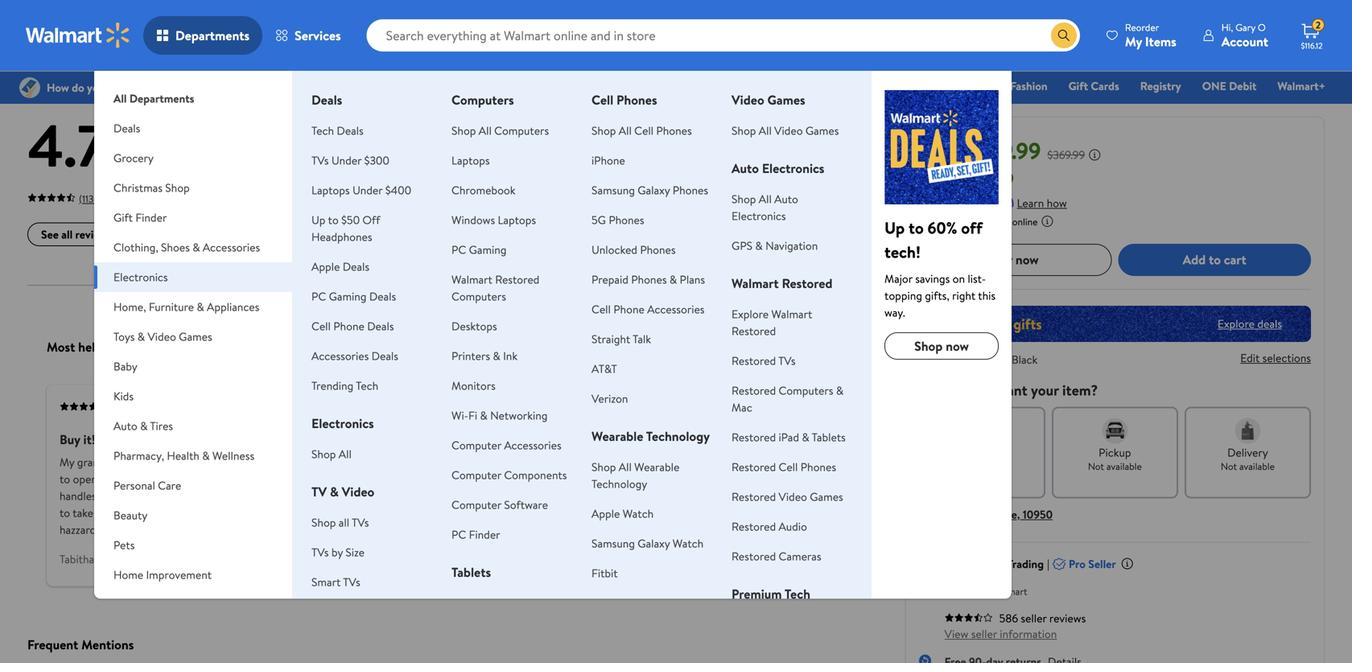 Task type: vqa. For each thing, say whether or not it's contained in the screenshot.
the right a
yes



Task type: describe. For each thing, give the bounding box(es) containing it.
trending tech
[[312, 378, 379, 394]]

pc for pc gaming
[[452, 242, 466, 258]]

cell for cell phones
[[592, 91, 614, 109]]

absolutely
[[599, 455, 648, 470]]

had inside buy it!!!! my grandson loves it!!!! the only thing wrong with it is the handles to open the door. my grandson can't get in and out of it. they handles are hard to see and they are insane awkward place. we had to take one of the windows off so he could get in it duke's of hazzard style! lol other than that it runs great and look!!!!!
[[363, 489, 381, 504]]

pc for pc finder
[[452, 527, 466, 543]]

gift for gift cards
[[1069, 78, 1089, 94]]

2 day from the left
[[476, 9, 491, 23]]

1 day from the left
[[262, 9, 276, 23]]

baby
[[114, 359, 138, 374]]

he inside buy it!!!! my grandson loves it!!!! the only thing wrong with it is the handles to open the door. my grandson can't get in and out of it. they handles are hard to see and they are insane awkward place. we had to take one of the windows off so he could get in it duke's of hazzard style! lol other than that it runs great and look!!!!!
[[224, 505, 236, 521]]

& down departments popup button
[[182, 60, 195, 87]]

1 horizontal spatial grandson
[[164, 472, 209, 487]]

o
[[1258, 21, 1266, 34]]

video up we
[[779, 489, 807, 505]]

helpful for negative
[[550, 338, 589, 356]]

computer accessories
[[452, 438, 562, 453]]

out inside buy it!!!! my grandson loves it!!!! the only thing wrong with it is the handles to open the door. my grandson can't get in and out of it. they handles are hard to see and they are insane awkward place. we had to take one of the windows off so he could get in it duke's of hazzard style! lol other than that it runs great and look!!!!!
[[288, 472, 305, 487]]

toys & video games button
[[94, 322, 292, 352]]

it left runs
[[221, 522, 228, 538]]

the right is
[[322, 455, 338, 470]]

2 horizontal spatial he
[[633, 489, 645, 504]]

and up awkward
[[268, 472, 286, 487]]

& right fi
[[480, 408, 488, 423]]

586
[[1000, 610, 1018, 626]]

2 horizontal spatial so
[[765, 505, 776, 521]]

then
[[697, 472, 721, 487]]

0 vertical spatial with
[[958, 195, 979, 211]]

it.
[[321, 472, 330, 487]]

purchased
[[968, 215, 1010, 228]]

auto for auto & tires
[[114, 418, 137, 434]]

open
[[73, 472, 97, 487]]

deals up cell phone deals
[[369, 289, 396, 304]]

laptops for laptops under $400
[[312, 182, 350, 198]]

0 vertical spatial get
[[238, 472, 254, 487]]

phones up prepaid phones & plans link at top
[[640, 242, 676, 258]]

write a review
[[146, 227, 216, 242]]

1 vertical spatial get
[[268, 505, 285, 521]]

had inside fun truck but not well built my 2 year old absolutely loved this chevy truck! he drove every chance he had for a whole month! then the drive motor on the wheels went out and he was so disappointed.  i started researching and that seems to be a common problem with it so we decided to return.
[[583, 472, 600, 487]]

cell for cell phone deals
[[312, 318, 331, 334]]

& right patio
[[141, 597, 149, 613]]

2 product group from the left
[[675, 0, 867, 32]]

delivery
[[1228, 445, 1269, 460]]

restored for restored cell phones
[[732, 459, 776, 475]]

accessories up trending tech
[[312, 348, 369, 364]]

accessories down plans
[[647, 302, 705, 317]]

1 vertical spatial tablets
[[452, 564, 491, 581]]

all for tablets
[[479, 595, 492, 611]]

1 vertical spatial handles
[[60, 489, 96, 504]]

buy for buy it!!!! my grandson loves it!!!! the only thing wrong with it is the handles to open the door. my grandson can't get in and out of it. they handles are hard to see and they are insane awkward place. we had to take one of the windows off so he could get in it duke's of hazzard style! lol other than that it runs great and look!!!!!
[[60, 431, 80, 449]]

see
[[41, 227, 59, 242]]

by for tvs
[[332, 545, 343, 560]]

garden
[[152, 597, 187, 613]]

to down researching
[[836, 505, 846, 521]]

motor
[[770, 472, 800, 487]]

chromebook link
[[452, 182, 516, 198]]

your
[[1031, 380, 1059, 400]]

tvs up restored computers & mac link
[[779, 353, 796, 369]]

1 shipping from the left
[[278, 9, 313, 23]]

& right toys
[[138, 329, 145, 345]]

apple for apple watch
[[592, 506, 620, 522]]

samsung for wearable
[[592, 536, 635, 552]]

games up decided
[[810, 489, 844, 505]]

so inside buy it!!!! my grandson loves it!!!! the only thing wrong with it is the handles to open the door. my grandson can't get in and out of it. they handles are hard to see and they are insane awkward place. we had to take one of the windows off so he could get in it duke's of hazzard style! lol other than that it runs great and look!!!!!
[[211, 505, 221, 521]]

add
[[1183, 251, 1206, 269]]

apple deals
[[312, 259, 370, 275]]

and right see
[[174, 489, 191, 504]]

of right one
[[117, 505, 128, 521]]

stars for 4 stars
[[471, 135, 494, 150]]

to left be at the bottom left
[[606, 505, 617, 521]]

that inside fun truck but not well built my 2 year old absolutely loved this chevy truck! he drove every chance he had for a whole month! then the drive motor on the wheels went out and he was so disappointed.  i started researching and that seems to be a common problem with it so we decided to return.
[[551, 505, 571, 521]]

computers up 5 stars
[[452, 91, 514, 109]]

under for laptops
[[353, 182, 383, 198]]

not for pickup
[[1088, 460, 1105, 473]]

phones left shop all auto electronics link
[[673, 182, 709, 198]]

tech!
[[885, 241, 921, 263]]

christmas shop button
[[94, 173, 292, 203]]

of left it.
[[308, 472, 318, 487]]

chevy
[[700, 455, 730, 470]]

apple watch link
[[592, 506, 654, 522]]

drive
[[743, 472, 767, 487]]

available for delivery
[[1240, 460, 1275, 473]]

with inside buy it!!!! my grandson loves it!!!! the only thing wrong with it is the handles to open the door. my grandson can't get in and out of it. they handles are hard to see and they are insane awkward place. we had to take one of the windows off so he could get in it duke's of hazzard style! lol other than that it runs great and look!!!!!
[[279, 455, 300, 470]]

2 stars
[[462, 170, 493, 186]]

walmart up 586
[[993, 585, 1028, 598]]

at&t link
[[592, 361, 617, 377]]

2 horizontal spatial tablets
[[812, 430, 846, 445]]

pc gaming link
[[452, 242, 507, 258]]

2 horizontal spatial a
[[635, 505, 640, 521]]

(1136
[[79, 192, 99, 206]]

finder for gift finder
[[136, 210, 167, 225]]

(1136 reviews)
[[79, 192, 136, 206]]

galaxy for technology
[[638, 536, 670, 552]]

electronics up 974
[[820, 78, 874, 94]]

0 vertical spatial reviews
[[114, 60, 177, 87]]

dec
[[985, 460, 1002, 473]]

pc gaming deals
[[312, 289, 396, 304]]

cell right he
[[779, 459, 798, 475]]

the down 'every' on the right bottom
[[818, 472, 834, 487]]

prepaid phones & plans
[[592, 272, 705, 287]]

duke's
[[308, 505, 338, 521]]

electronics image
[[885, 90, 999, 205]]

grocery & essentials link
[[518, 77, 633, 95]]

2 3+ from the left
[[463, 9, 474, 23]]

right
[[953, 288, 976, 304]]

cell phone deals
[[312, 318, 394, 334]]

shop all cell phones link
[[592, 123, 692, 138]]

he
[[765, 455, 779, 470]]

wearable inside shop all wearable technology
[[635, 459, 680, 475]]

computers right 5 stars
[[494, 123, 549, 138]]

most for most helpful negative review
[[518, 338, 546, 356]]

gps & navigation link
[[732, 238, 818, 254]]

& left tires
[[140, 418, 148, 434]]

cell down cell phones
[[635, 123, 654, 138]]

shop for shop now
[[915, 337, 943, 355]]

video up shop all video games link on the right top of page
[[732, 91, 765, 109]]

1 horizontal spatial so
[[668, 489, 679, 504]]

truck!
[[733, 455, 762, 470]]

1 horizontal spatial 5
[[462, 117, 468, 132]]

pro
[[1069, 556, 1086, 572]]

2 for 2 stars
[[462, 170, 468, 186]]

computers inside walmart restored computers
[[452, 289, 506, 304]]

legal information image
[[1041, 215, 1054, 228]]

& right health
[[202, 448, 210, 464]]

review for most helpful negative review
[[643, 338, 680, 356]]

prepaid phones & plans link
[[592, 272, 705, 287]]

shop for shop all cell phones
[[592, 123, 616, 138]]

1 horizontal spatial tablets
[[494, 595, 528, 611]]

can't
[[212, 472, 235, 487]]

shop for shop all wearable technology
[[592, 459, 616, 475]]

0 horizontal spatial watch
[[623, 506, 654, 522]]

restored inside walmart restored computers
[[495, 272, 540, 287]]

accessories up components at bottom
[[504, 438, 562, 453]]

computers inside the restored computers & mac
[[779, 383, 834, 399]]

home for home
[[960, 78, 990, 94]]

1
[[462, 188, 465, 204]]

to left see
[[141, 489, 152, 504]]

wheels
[[531, 489, 564, 504]]

0 vertical spatial technology
[[646, 428, 710, 445]]

shop inside dropdown button
[[165, 180, 190, 196]]

electronics inside shop all auto electronics
[[732, 208, 786, 224]]

apple for apple deals
[[312, 259, 340, 275]]

hazzard
[[60, 522, 96, 538]]

phones up shop all cell phones
[[617, 91, 657, 109]]

games left 974
[[806, 123, 839, 138]]

& right shoes
[[193, 240, 200, 255]]

add to cart
[[1183, 251, 1247, 269]]

printers
[[452, 348, 490, 364]]

0 horizontal spatial 5
[[165, 105, 197, 186]]

home,
[[114, 299, 146, 315]]

up for tech!
[[885, 217, 905, 239]]

samsung galaxy phones
[[592, 182, 709, 198]]

verified for truck
[[586, 400, 619, 414]]

tvs down tech deals
[[312, 153, 329, 168]]

on inside the up to 60% off tech! major savings on list- topping gifts, right this way.
[[953, 271, 965, 287]]

electronics down shop all video games link on the right top of page
[[762, 159, 825, 177]]

shop all tvs
[[312, 515, 369, 531]]

$369.99
[[1048, 147, 1085, 163]]

smart tvs
[[312, 574, 360, 590]]

this for well
[[679, 455, 697, 470]]

$116.12
[[1301, 40, 1323, 51]]

major
[[885, 271, 913, 287]]

3 stars
[[462, 152, 493, 168]]

christmas shop for christmas shop dropdown button
[[114, 180, 190, 196]]

reorder my items
[[1125, 21, 1177, 50]]

now for buy now
[[1016, 251, 1039, 269]]

computer software link
[[452, 497, 548, 513]]

the right open
[[100, 472, 116, 487]]

to left open
[[60, 472, 70, 487]]

auto & tires
[[114, 418, 173, 434]]

21 inside button
[[1004, 460, 1012, 473]]

windows
[[149, 505, 191, 521]]

1 horizontal spatial he
[[568, 472, 580, 487]]

& inside "link"
[[567, 78, 575, 94]]

& right furniture
[[197, 299, 204, 315]]

deals up pc gaming deals
[[343, 259, 370, 275]]

pharmacy, health & wellness button
[[94, 441, 292, 471]]

39
[[862, 152, 875, 168]]

Search search field
[[367, 19, 1080, 52]]

improvement
[[146, 567, 212, 583]]

0 horizontal spatial a
[[175, 227, 181, 242]]

2 shipping from the left
[[493, 9, 528, 23]]

price when purchased online
[[919, 215, 1038, 228]]

& right ipad
[[802, 430, 810, 445]]

clothing, shoes & accessories
[[114, 240, 260, 255]]

grocery for grocery
[[114, 150, 154, 166]]

tv
[[312, 483, 327, 501]]

tvs by size link
[[312, 545, 365, 560]]

deals up tvs under $300 link
[[337, 123, 364, 138]]

& inside the restored computers & mac
[[836, 383, 844, 399]]

& left plans
[[670, 272, 677, 287]]

0 horizontal spatial grandson
[[77, 455, 122, 470]]

phones right 5g
[[609, 212, 645, 228]]

gift for gift finder
[[114, 210, 133, 225]]

1 vertical spatial watch
[[673, 536, 704, 552]]

deals down cell phone deals
[[372, 348, 399, 364]]

printers & ink
[[452, 348, 518, 364]]

appliances
[[207, 299, 260, 315]]

seems
[[574, 505, 604, 521]]

loves
[[125, 455, 150, 470]]

all up they
[[339, 446, 352, 462]]

& right tv
[[330, 483, 339, 501]]

departments inside popup button
[[176, 27, 250, 44]]

it inside fun truck but not well built my 2 year old absolutely loved this chevy truck! he drove every chance he had for a whole month! then the drive motor on the wheels went out and he was so disappointed.  i started researching and that seems to be a common problem with it so we decided to return.
[[755, 505, 762, 521]]

tvs down we
[[352, 515, 369, 531]]

one
[[96, 505, 114, 521]]

fitness trackers link
[[592, 595, 669, 611]]

tech for premium tech
[[785, 585, 811, 603]]

shop for shop all computers
[[452, 123, 476, 138]]

galaxy for phones
[[638, 182, 670, 198]]

walmart image
[[26, 23, 130, 48]]

it down awkward
[[299, 505, 306, 521]]

1 vertical spatial departments
[[129, 91, 194, 106]]

this for tech!
[[978, 288, 996, 304]]

restored for restored audio
[[732, 519, 776, 535]]

shoes
[[161, 240, 190, 255]]

finder for pc finder
[[469, 527, 500, 543]]

learn how button
[[1017, 195, 1067, 212]]

all for cell
[[619, 123, 632, 138]]

games up shop all video games link on the right top of page
[[768, 91, 806, 109]]

0 vertical spatial wearable
[[592, 428, 644, 445]]

tvs down look!!!!!
[[312, 545, 329, 560]]

arrives
[[953, 460, 982, 473]]

of down we
[[341, 505, 351, 521]]

disappointed.
[[682, 489, 746, 504]]

home improvement button
[[94, 560, 292, 590]]

wi-fi & networking link
[[452, 408, 548, 423]]

review inside write a review link
[[184, 227, 216, 242]]

shop up shop all video games
[[774, 78, 799, 94]]

it left is
[[303, 455, 310, 470]]

my up open
[[60, 455, 74, 470]]

1 vertical spatial a
[[620, 472, 625, 487]]

year
[[557, 455, 578, 470]]

deals up accessories deals link on the bottom
[[367, 318, 394, 334]]

reviews for see all reviews
[[75, 227, 112, 242]]

auto for auto electronics
[[732, 159, 759, 177]]

talk
[[633, 331, 651, 347]]

how do you want your item?
[[919, 380, 1098, 400]]

2 for 2
[[1316, 18, 1321, 32]]

all for auto
[[759, 191, 772, 207]]

and right great
[[283, 522, 300, 538]]

that inside buy it!!!! my grandson loves it!!!! the only thing wrong with it is the handles to open the door. my grandson can't get in and out of it. they handles are hard to see and they are insane awkward place. we had to take one of the windows off so he could get in it duke's of hazzard style! lol other than that it runs great and look!!!!!
[[198, 522, 218, 538]]

0 vertical spatial in
[[257, 472, 265, 487]]

walmart+ link
[[1271, 77, 1333, 95]]

you
[[922, 170, 940, 185]]

not for delivery
[[1221, 460, 1238, 473]]

now for shop now
[[946, 337, 969, 355]]

most helpful positive review
[[47, 338, 204, 356]]

restored cameras
[[732, 549, 822, 564]]

take
[[73, 505, 93, 521]]

and up return. on the bottom
[[531, 505, 548, 521]]

christmas shop for christmas shop link
[[722, 78, 799, 94]]

walmart inside explore walmart restored
[[772, 306, 813, 322]]

home link
[[953, 77, 997, 95]]

walmart inside walmart restored computers
[[452, 272, 493, 287]]

shop all computers link
[[452, 123, 549, 138]]

shop for shop all auto electronics
[[732, 191, 756, 207]]

the up lol
[[130, 505, 146, 521]]

all for video
[[759, 123, 772, 138]]

auto inside shop all auto electronics
[[775, 191, 799, 207]]

video for toys & video games
[[148, 329, 176, 345]]



Task type: locate. For each thing, give the bounding box(es) containing it.
3.4249 stars out of 5, based on 586 seller reviews element
[[945, 613, 993, 623]]

2 vertical spatial computer
[[452, 497, 502, 513]]

tv & video
[[312, 483, 375, 501]]

pc for pc gaming deals
[[312, 289, 326, 304]]

intent image for delivery image
[[1235, 418, 1261, 444]]

0 horizontal spatial finder
[[136, 210, 167, 225]]

0 vertical spatial grandson
[[77, 455, 122, 470]]

0 horizontal spatial reviews
[[75, 227, 112, 242]]

of inside 4.7 out of 5
[[143, 146, 161, 173]]

affirm image
[[982, 194, 1014, 207]]

went
[[567, 489, 591, 504]]

0 vertical spatial christmas
[[722, 78, 771, 94]]

2 vertical spatial auto
[[114, 418, 137, 434]]

1 vertical spatial reviews
[[75, 227, 112, 242]]

gaming for pc gaming deals
[[329, 289, 367, 304]]

up inside 'up to $50 off headphones'
[[312, 212, 326, 228]]

monitors
[[452, 378, 496, 394]]

home inside dropdown button
[[114, 567, 143, 583]]

reviews for 586 seller reviews
[[1050, 610, 1086, 626]]

shop for shop all video games
[[732, 123, 756, 138]]

christmas shop inside dropdown button
[[114, 180, 190, 196]]

verified purchase up 'auto & tires'
[[114, 400, 188, 414]]

restored down explore walmart restored
[[732, 353, 776, 369]]

auto inside dropdown button
[[114, 418, 137, 434]]

view seller information
[[945, 626, 1057, 642]]

grocery for grocery & essentials
[[525, 78, 565, 94]]

this inside fun truck but not well built my 2 year old absolutely loved this chevy truck! he drove every chance he had for a whole month! then the drive motor on the wheels went out and he was so disappointed.  i started researching and that seems to be a common problem with it so we decided to return.
[[679, 455, 697, 470]]

shop down grocery dropdown button
[[165, 180, 190, 196]]

0 horizontal spatial christmas
[[114, 180, 163, 196]]

to left take
[[60, 505, 70, 521]]

restored down navigation
[[782, 275, 833, 292]]

0 horizontal spatial 3+
[[249, 9, 259, 23]]

purchase for it!!!!
[[150, 400, 188, 414]]

health
[[167, 448, 200, 464]]

1 vertical spatial all
[[339, 515, 350, 531]]

1 vertical spatial technology
[[592, 476, 648, 492]]

verified purchase for well
[[586, 400, 659, 414]]

fulfilled by walmart
[[945, 585, 1028, 598]]

by for fulfilled
[[981, 585, 990, 598]]

1 vertical spatial this
[[679, 455, 697, 470]]

1 vertical spatial auto
[[775, 191, 799, 207]]

finder down the computer software link
[[469, 527, 500, 543]]

1 not from the left
[[1088, 460, 1105, 473]]

1 horizontal spatial available
[[1240, 460, 1275, 473]]

restored for restored tvs
[[732, 353, 776, 369]]

to left $50
[[328, 212, 339, 228]]

all down customer reviews & ratings
[[114, 91, 127, 106]]

0 horizontal spatial gaming
[[329, 289, 367, 304]]

0 vertical spatial gift
[[1069, 78, 1089, 94]]

items
[[1146, 33, 1177, 50]]

now
[[1016, 251, 1039, 269], [946, 337, 969, 355]]

my up chance at the bottom left of page
[[531, 455, 546, 470]]

restored down the "restored audio"
[[732, 549, 776, 564]]

write a review link
[[132, 223, 229, 246]]

verified for it!!!!
[[114, 400, 148, 414]]

0 horizontal spatial 21
[[864, 170, 873, 186]]

black
[[1012, 352, 1038, 367]]

& left "ink"
[[493, 348, 501, 364]]

1 horizontal spatial get
[[268, 505, 285, 521]]

2 are from the left
[[218, 489, 234, 504]]

now inside button
[[1016, 251, 1039, 269]]

1 progress bar from the top
[[513, 123, 856, 126]]

all for wearable
[[619, 459, 632, 475]]

1 galaxy from the top
[[638, 182, 670, 198]]

restored for restored ipad & tablets
[[732, 430, 776, 445]]

1 vertical spatial progress bar
[[513, 159, 856, 162]]

1 available from the left
[[1107, 460, 1142, 473]]

could
[[239, 505, 266, 521]]

available inside delivery not available
[[1240, 460, 1275, 473]]

gaming up cell phone deals
[[329, 289, 367, 304]]

out inside fun truck but not well built my 2 year old absolutely loved this chevy truck! he drove every chance he had for a whole month! then the drive motor on the wheels went out and he was so disappointed.  i started researching and that seems to be a common problem with it so we decided to return.
[[593, 489, 610, 504]]

laptops down the tvs under $300
[[312, 182, 350, 198]]

and up be at the bottom left
[[613, 489, 630, 504]]

explore
[[732, 306, 769, 322]]

2 progress bar from the top
[[513, 159, 856, 162]]

1 vertical spatial out
[[288, 472, 305, 487]]

of
[[143, 146, 161, 173], [308, 472, 318, 487], [117, 505, 128, 521], [341, 505, 351, 521]]

learn
[[1017, 195, 1044, 211]]

straight
[[592, 331, 631, 347]]

to left 60%
[[909, 217, 924, 239]]

mac
[[732, 400, 753, 415]]

departments
[[176, 27, 250, 44], [129, 91, 194, 106]]

3 progress bar from the top
[[513, 194, 856, 198]]

product group up christmas shop link
[[675, 0, 867, 32]]

all right see
[[61, 227, 73, 242]]

it!!!! up open
[[83, 431, 107, 449]]

cell for cell phone accessories
[[592, 302, 611, 317]]

60%
[[928, 217, 958, 239]]

restored tvs
[[732, 353, 796, 369]]

computer for computer software
[[452, 497, 502, 513]]

grandson down the
[[164, 472, 209, 487]]

walmart up explore
[[732, 275, 779, 292]]

my up see
[[146, 472, 161, 487]]

progress bar
[[513, 123, 856, 126], [513, 159, 856, 162], [513, 194, 856, 198]]

up for headphones
[[312, 212, 326, 228]]

shop inside shop all wearable technology
[[592, 459, 616, 475]]

reviews inside 'link'
[[75, 227, 112, 242]]

patio & garden
[[114, 597, 187, 613]]

search icon image
[[1058, 29, 1071, 42]]

he down whole
[[633, 489, 645, 504]]

2 inside fun truck but not well built my 2 year old absolutely loved this chevy truck! he drove every chance he had for a whole month! then the drive motor on the wheels went out and he was so disappointed.  i started researching and that seems to be a common problem with it so we decided to return.
[[548, 455, 554, 470]]

pc gaming
[[452, 242, 507, 258]]

shop right the toy
[[914, 78, 939, 94]]

& right gps
[[756, 238, 763, 254]]

the
[[175, 455, 192, 470]]

not
[[1088, 460, 1105, 473], [1221, 460, 1238, 473]]

gps
[[732, 238, 753, 254]]

0 horizontal spatial laptops
[[312, 182, 350, 198]]

shop all video games link
[[732, 123, 839, 138]]

walmart restored
[[732, 275, 833, 292]]

on inside fun truck but not well built my 2 year old absolutely loved this chevy truck! he drove every chance he had for a whole month! then the drive motor on the wheels went out and he was so disappointed.  i started researching and that seems to be a common problem with it so we decided to return.
[[803, 472, 815, 487]]

1 horizontal spatial it!!!!
[[152, 455, 172, 470]]

shop up 3 in the top left of the page
[[452, 123, 476, 138]]

games inside dropdown button
[[179, 329, 212, 345]]

gifts,
[[925, 288, 950, 304]]

fitness trackers
[[592, 595, 669, 611]]

1 vertical spatial gift
[[114, 210, 133, 225]]

phone for electronics
[[334, 318, 365, 334]]

helpful for positive
[[78, 338, 118, 356]]

fi
[[469, 408, 477, 423]]

my inside reorder my items
[[1125, 33, 1143, 50]]

1 horizontal spatial all
[[339, 515, 350, 531]]

off inside buy it!!!! my grandson loves it!!!! the only thing wrong with it is the handles to open the door. my grandson can't get in and out of it. they handles are hard to see and they are insane awkward place. we had to take one of the windows off so he could get in it duke's of hazzard style! lol other than that it runs great and look!!!!!
[[193, 505, 208, 521]]

Walmart Site-Wide search field
[[367, 19, 1080, 52]]

most right "ink"
[[518, 338, 546, 356]]

1 horizontal spatial product group
[[675, 0, 867, 32]]

reviews)
[[101, 192, 136, 206]]

fashion link
[[1003, 77, 1055, 95]]

1 computer from the top
[[452, 438, 502, 453]]

2 horizontal spatial 2
[[1316, 18, 1321, 32]]

0 vertical spatial now
[[1016, 251, 1039, 269]]

up to sixty percent off deals. shop now. image
[[919, 306, 1312, 342]]

not inside delivery not available
[[1221, 460, 1238, 473]]

stars for 3 stars
[[470, 152, 493, 168]]

deals up tech deals link
[[312, 91, 342, 109]]

review for most helpful positive review
[[168, 338, 204, 356]]

restored audio link
[[732, 519, 807, 535]]

1 horizontal spatial a
[[620, 472, 625, 487]]

laptops for laptops link
[[452, 153, 490, 168]]

1 horizontal spatial laptops
[[452, 153, 490, 168]]

christmas inside christmas shop link
[[722, 78, 771, 94]]

accessories down the gift finder dropdown button
[[203, 240, 260, 255]]

to inside button
[[1209, 251, 1221, 269]]

tvs by size
[[312, 545, 365, 560]]

2 available from the left
[[1240, 460, 1275, 473]]

a right for
[[620, 472, 625, 487]]

1 most from the left
[[47, 338, 75, 356]]

2 3+ day shipping from the left
[[463, 9, 528, 23]]

1 horizontal spatial auto
[[732, 159, 759, 177]]

view seller information link
[[945, 626, 1057, 642]]

accessories deals link
[[312, 348, 399, 364]]

samsung up fitbit
[[592, 536, 635, 552]]

a right write at the top of the page
[[175, 227, 181, 242]]

shop all auto electronics
[[732, 191, 799, 224]]

0 horizontal spatial auto
[[114, 418, 137, 434]]

0 vertical spatial finder
[[136, 210, 167, 225]]

computers up ipad
[[779, 383, 834, 399]]

1 are from the left
[[99, 489, 115, 504]]

a
[[175, 227, 181, 242], [620, 472, 625, 487], [635, 505, 640, 521]]

it!!!!
[[83, 431, 107, 449], [152, 455, 172, 470]]

all right 4
[[479, 123, 492, 138]]

verified purchase for loves
[[114, 400, 188, 414]]

restored inside explore walmart restored
[[732, 323, 776, 339]]

christmas up gift finder
[[114, 180, 163, 196]]

all inside all departments link
[[114, 91, 127, 106]]

0 horizontal spatial apple
[[312, 259, 340, 275]]

all inside shop all wearable technology
[[619, 459, 632, 475]]

by right fulfilled
[[981, 585, 990, 598]]

samsung for cell
[[592, 182, 635, 198]]

grocery inside "link"
[[525, 78, 565, 94]]

available inside pickup not available
[[1107, 460, 1142, 473]]

electronics up the shop all on the left of page
[[312, 415, 374, 432]]

1 horizontal spatial this
[[978, 288, 996, 304]]

restored for restored cameras
[[732, 549, 776, 564]]

my inside fun truck but not well built my 2 year old absolutely loved this chevy truck! he drove every chance he had for a whole month! then the drive motor on the wheels went out and he was so disappointed.  i started researching and that seems to be a common problem with it so we decided to return.
[[531, 455, 546, 470]]

0 horizontal spatial this
[[679, 455, 697, 470]]

so left we
[[765, 505, 776, 521]]

chromebook
[[452, 182, 516, 198]]

kids button
[[94, 382, 292, 411]]

2 vertical spatial laptops
[[498, 212, 536, 228]]

0 vertical spatial this
[[978, 288, 996, 304]]

2 horizontal spatial tech
[[785, 585, 811, 603]]

0 horizontal spatial so
[[211, 505, 221, 521]]

all down cell phones
[[619, 123, 632, 138]]

1 vertical spatial on
[[803, 472, 815, 487]]

other
[[145, 522, 171, 538]]

phones up cell phone accessories link
[[631, 272, 667, 287]]

1 vertical spatial now
[[946, 337, 969, 355]]

0 horizontal spatial day
[[262, 9, 276, 23]]

by left size
[[332, 545, 343, 560]]

grandson up open
[[77, 455, 122, 470]]

stars right 4
[[471, 135, 494, 150]]

learn more about strikethrough prices image
[[1089, 148, 1102, 161]]

1 horizontal spatial seller
[[1021, 610, 1047, 626]]

phone for wearable technology
[[614, 302, 645, 317]]

smart
[[312, 574, 341, 590]]

0 horizontal spatial tablets
[[452, 564, 491, 581]]

0 horizontal spatial buy
[[60, 431, 80, 449]]

actual color :
[[919, 352, 984, 367]]

2 galaxy from the top
[[638, 536, 670, 552]]

1 purchase from the left
[[150, 400, 188, 414]]

1 samsung from the top
[[592, 182, 635, 198]]

all inside 'link'
[[61, 227, 73, 242]]

restored for restored video games
[[732, 489, 776, 505]]

1 vertical spatial in
[[287, 505, 296, 521]]

1 horizontal spatial helpful
[[550, 338, 589, 356]]

1 star
[[462, 188, 486, 204]]

0 vertical spatial galaxy
[[638, 182, 670, 198]]

handles up take
[[60, 489, 96, 504]]

to inside 'up to $50 off headphones'
[[328, 212, 339, 228]]

pharmacy,
[[114, 448, 164, 464]]

all for reviews
[[61, 227, 73, 242]]

edit
[[1241, 350, 1260, 366]]

purchase for built
[[621, 400, 659, 414]]

gift inside dropdown button
[[114, 210, 133, 225]]

samsung galaxy watch
[[592, 536, 704, 552]]

shop down video games
[[732, 123, 756, 138]]

restored cell phones
[[732, 459, 837, 475]]

buy
[[992, 251, 1013, 269], [60, 431, 80, 449]]

price
[[919, 215, 941, 228]]

computer up pc finder link
[[452, 497, 502, 513]]

video games
[[732, 91, 806, 109]]

2 not from the left
[[1221, 460, 1238, 473]]

0 vertical spatial christmas shop
[[722, 78, 799, 94]]

unlocked phones link
[[592, 242, 676, 258]]

phones down cell phones
[[656, 123, 692, 138]]

(1136 reviews) link
[[27, 189, 136, 207]]

2 verified purchase from the left
[[586, 400, 659, 414]]

1 horizontal spatial grocery
[[525, 78, 565, 94]]

0 vertical spatial on
[[953, 271, 965, 287]]

progress bar up samsung galaxy phones
[[513, 159, 856, 162]]

3 computer from the top
[[452, 497, 502, 513]]

1 vertical spatial tech
[[356, 378, 379, 394]]

0 horizontal spatial helpful
[[78, 338, 118, 356]]

are
[[99, 489, 115, 504], [218, 489, 234, 504]]

buy inside buy it!!!! my grandson loves it!!!! the only thing wrong with it is the handles to open the door. my grandson can't get in and out of it. they handles are hard to see and they are insane awkward place. we had to take one of the windows off so he could get in it duke's of hazzard style! lol other than that it runs great and look!!!!!
[[60, 431, 80, 449]]

galaxy down common
[[638, 536, 670, 552]]

wrong
[[246, 455, 277, 470]]

1 helpful from the left
[[78, 338, 118, 356]]

electronics link
[[812, 77, 882, 95]]

shop for shop all
[[312, 446, 336, 462]]

home
[[960, 78, 990, 94], [114, 567, 143, 583]]

2 horizontal spatial with
[[958, 195, 979, 211]]

this inside the up to 60% off tech! major savings on list- topping gifts, right this way.
[[978, 288, 996, 304]]

1 vertical spatial had
[[363, 489, 381, 504]]

purchase up wearable technology
[[621, 400, 659, 414]]

up inside the up to 60% off tech! major savings on list- topping gifts, right this way.
[[885, 217, 905, 239]]

out inside 4.7 out of 5
[[110, 146, 138, 173]]

0 horizontal spatial 3+ day shipping
[[249, 9, 313, 23]]

video for tv & video
[[342, 483, 375, 501]]

verified up 'but'
[[586, 400, 619, 414]]

all for computers
[[479, 123, 492, 138]]

progress bar for 974
[[513, 123, 856, 126]]

stars for 2 stars
[[470, 170, 493, 186]]

1 horizontal spatial not
[[1221, 460, 1238, 473]]

christmas for christmas shop dropdown button
[[114, 180, 163, 196]]

0 vertical spatial a
[[175, 227, 181, 242]]

tech for trending tech
[[356, 378, 379, 394]]

electronics inside dropdown button
[[114, 269, 168, 285]]

do
[[951, 380, 968, 400]]

2 verified from the left
[[586, 400, 619, 414]]

all inside shop all auto electronics
[[759, 191, 772, 207]]

cell down pc gaming deals
[[312, 318, 331, 334]]

off right 60%
[[962, 217, 983, 239]]

2 purchase from the left
[[621, 400, 659, 414]]

rongtrading
[[983, 556, 1044, 572]]

phone up straight talk
[[614, 302, 645, 317]]

most for most helpful positive review
[[47, 338, 75, 356]]

they
[[194, 489, 216, 504]]

2 up $116.12
[[1316, 18, 1321, 32]]

seller for 586
[[1021, 610, 1047, 626]]

walmart down pc gaming link
[[452, 272, 493, 287]]

0 horizontal spatial purchase
[[150, 400, 188, 414]]

1 horizontal spatial 21
[[1004, 460, 1012, 473]]

1 product group from the left
[[31, 0, 223, 32]]

off inside the up to 60% off tech! major savings on list- topping gifts, right this way.
[[962, 217, 983, 239]]

video inside dropdown button
[[148, 329, 176, 345]]

he
[[568, 472, 580, 487], [633, 489, 645, 504], [224, 505, 236, 521]]

10950
[[1023, 507, 1053, 522]]

2 computer from the top
[[452, 467, 502, 483]]

1 horizontal spatial on
[[953, 271, 965, 287]]

0 horizontal spatial with
[[279, 455, 300, 470]]

christmas shop up gift finder
[[114, 180, 190, 196]]

for
[[603, 472, 617, 487]]

1 horizontal spatial that
[[551, 505, 571, 521]]

0 horizontal spatial tech
[[312, 123, 334, 138]]

1 horizontal spatial purchase
[[621, 400, 659, 414]]

1 vertical spatial it!!!!
[[152, 455, 172, 470]]

0 vertical spatial gaming
[[469, 242, 507, 258]]

care
[[158, 478, 181, 494]]

wi-
[[452, 408, 469, 423]]

video for shop all video games
[[775, 123, 803, 138]]

product group
[[31, 0, 223, 32], [675, 0, 867, 32]]

thing
[[218, 455, 243, 470]]

christmas inside christmas shop dropdown button
[[114, 180, 163, 196]]

0 vertical spatial auto
[[732, 159, 759, 177]]

0 vertical spatial under
[[332, 153, 362, 168]]

1 3+ from the left
[[249, 9, 259, 23]]

cell phones
[[592, 91, 657, 109]]

restored for restored computers & mac
[[732, 383, 776, 399]]

1 vertical spatial by
[[981, 585, 990, 598]]

1 vertical spatial under
[[353, 182, 383, 198]]

under up off
[[353, 182, 383, 198]]

not down intent image for delivery
[[1221, 460, 1238, 473]]

seller for view
[[972, 626, 997, 642]]

1 horizontal spatial by
[[981, 585, 990, 598]]

1 verified purchase from the left
[[114, 400, 188, 414]]

shop down 'but'
[[592, 459, 616, 475]]

1 verified from the left
[[114, 400, 148, 414]]

grocery left essentials
[[525, 78, 565, 94]]

& left essentials
[[567, 78, 575, 94]]

shop
[[774, 78, 799, 94], [914, 78, 939, 94], [452, 123, 476, 138], [592, 123, 616, 138], [732, 123, 756, 138], [165, 180, 190, 196], [732, 191, 756, 207], [915, 337, 943, 355], [312, 446, 336, 462], [592, 459, 616, 475], [312, 515, 336, 531], [452, 595, 476, 611]]

positive
[[121, 338, 165, 356]]

55
[[862, 135, 875, 150]]

cell
[[592, 91, 614, 109], [635, 123, 654, 138], [592, 302, 611, 317], [312, 318, 331, 334], [779, 459, 798, 475]]

0 horizontal spatial shipping
[[278, 9, 313, 23]]

shop all wearable technology link
[[592, 459, 680, 492]]

0 vertical spatial tech
[[312, 123, 334, 138]]

walmart+
[[1278, 78, 1326, 94]]

shop for shop all tvs
[[312, 515, 336, 531]]

the right then
[[724, 472, 740, 487]]

registry
[[1141, 78, 1182, 94]]

gaming down windows laptops "link"
[[469, 242, 507, 258]]

progress bar for 39
[[513, 159, 856, 162]]

1 vertical spatial with
[[279, 455, 300, 470]]

1 vertical spatial pc
[[312, 289, 326, 304]]

0 horizontal spatial handles
[[60, 489, 96, 504]]

shop inside shop all auto electronics
[[732, 191, 756, 207]]

debit
[[1230, 78, 1257, 94]]

pickup not available
[[1088, 445, 1142, 473]]

on up right
[[953, 271, 965, 287]]

1 horizontal spatial had
[[583, 472, 600, 487]]

1 horizontal spatial christmas shop
[[722, 78, 799, 94]]

to inside the up to 60% off tech! major savings on list- topping gifts, right this way.
[[909, 217, 924, 239]]

1 horizontal spatial now
[[1016, 251, 1039, 269]]

video right it.
[[342, 483, 375, 501]]

grocery inside dropdown button
[[114, 150, 154, 166]]

selections
[[1263, 350, 1312, 366]]

intent image for pickup image
[[1102, 418, 1128, 444]]

gift cards
[[1069, 78, 1120, 94]]

computer for computer components
[[452, 467, 502, 483]]

0 horizontal spatial it!!!!
[[83, 431, 107, 449]]

finder inside dropdown button
[[136, 210, 167, 225]]

phones up researching
[[801, 459, 837, 475]]

available for pickup
[[1107, 460, 1142, 473]]

finder up write at the top of the page
[[136, 210, 167, 225]]

phone down pc gaming deals "link"
[[334, 318, 365, 334]]

it down started
[[755, 505, 762, 521]]

1 vertical spatial grandson
[[164, 472, 209, 487]]

straight talk link
[[592, 331, 651, 347]]

under for tvs
[[332, 153, 362, 168]]

computer for computer accessories
[[452, 438, 502, 453]]

fitbit link
[[592, 566, 618, 581]]

home for home improvement
[[114, 567, 143, 583]]

with inside fun truck but not well built my 2 year old absolutely loved this chevy truck! he drove every chance he had for a whole month! then the drive motor on the wheels went out and he was so disappointed.  i started researching and that seems to be a common problem with it so we decided to return.
[[732, 505, 752, 521]]

seller down 3.4249 stars out of 5, based on 586 seller reviews element
[[972, 626, 997, 642]]

not
[[610, 431, 629, 449]]

technology inside shop all wearable technology
[[592, 476, 648, 492]]

2 vertical spatial out
[[593, 489, 610, 504]]

shop for shop all tablets
[[452, 595, 476, 611]]

2 helpful from the left
[[550, 338, 589, 356]]

deals inside "dropdown button"
[[114, 120, 140, 136]]

trackers
[[628, 595, 669, 611]]

not inside pickup not available
[[1088, 460, 1105, 473]]

0 horizontal spatial product group
[[31, 0, 223, 32]]

1 horizontal spatial day
[[476, 9, 491, 23]]

christmas for christmas shop link
[[722, 78, 771, 94]]

0 vertical spatial buy
[[992, 251, 1013, 269]]

vs
[[447, 384, 466, 407]]

restored inside the restored computers & mac
[[732, 383, 776, 399]]

progress bar for 47
[[513, 194, 856, 198]]

electronics down "clothing,"
[[114, 269, 168, 285]]

phones
[[617, 91, 657, 109], [656, 123, 692, 138], [673, 182, 709, 198], [609, 212, 645, 228], [640, 242, 676, 258], [631, 272, 667, 287], [801, 459, 837, 475]]

shop down place.
[[312, 515, 336, 531]]

accessories inside dropdown button
[[203, 240, 260, 255]]

auto down auto electronics
[[775, 191, 799, 207]]

stars for 5 stars
[[470, 117, 494, 132]]

to left cart
[[1209, 251, 1221, 269]]

watch down problem
[[673, 536, 704, 552]]

all for tvs
[[339, 515, 350, 531]]

buy for buy now
[[992, 251, 1013, 269]]

gaming for pc gaming
[[469, 242, 507, 258]]

christmas shop up shop all video games link on the right top of page
[[722, 78, 799, 94]]

deals
[[312, 91, 342, 109], [114, 120, 140, 136], [337, 123, 364, 138], [343, 259, 370, 275], [369, 289, 396, 304], [367, 318, 394, 334], [372, 348, 399, 364]]

tvs right smart
[[343, 574, 360, 590]]

out up awkward
[[288, 472, 305, 487]]

are down can't
[[218, 489, 234, 504]]

a right be at the bottom left
[[635, 505, 640, 521]]

than
[[174, 522, 196, 538]]

helpful left straight
[[550, 338, 589, 356]]

computer components
[[452, 467, 567, 483]]

2 samsung from the top
[[592, 536, 635, 552]]

with up price when purchased online
[[958, 195, 979, 211]]

buy inside buy now button
[[992, 251, 1013, 269]]

shop all auto electronics link
[[732, 191, 799, 224]]

1 vertical spatial apple
[[592, 506, 620, 522]]

1 horizontal spatial handles
[[341, 455, 378, 470]]

0 vertical spatial progress bar
[[513, 123, 856, 126]]

1 horizontal spatial most
[[518, 338, 546, 356]]

0 vertical spatial computer
[[452, 438, 502, 453]]

my
[[1125, 33, 1143, 50], [60, 455, 74, 470], [531, 455, 546, 470], [146, 472, 161, 487]]

1 3+ day shipping from the left
[[249, 9, 313, 23]]

2 most from the left
[[518, 338, 546, 356]]

all departments
[[114, 91, 194, 106]]

shop down pc finder link
[[452, 595, 476, 611]]

get up 'insane'
[[238, 472, 254, 487]]

0 vertical spatial it!!!!
[[83, 431, 107, 449]]

0 horizontal spatial are
[[99, 489, 115, 504]]

|
[[1048, 556, 1050, 572]]



